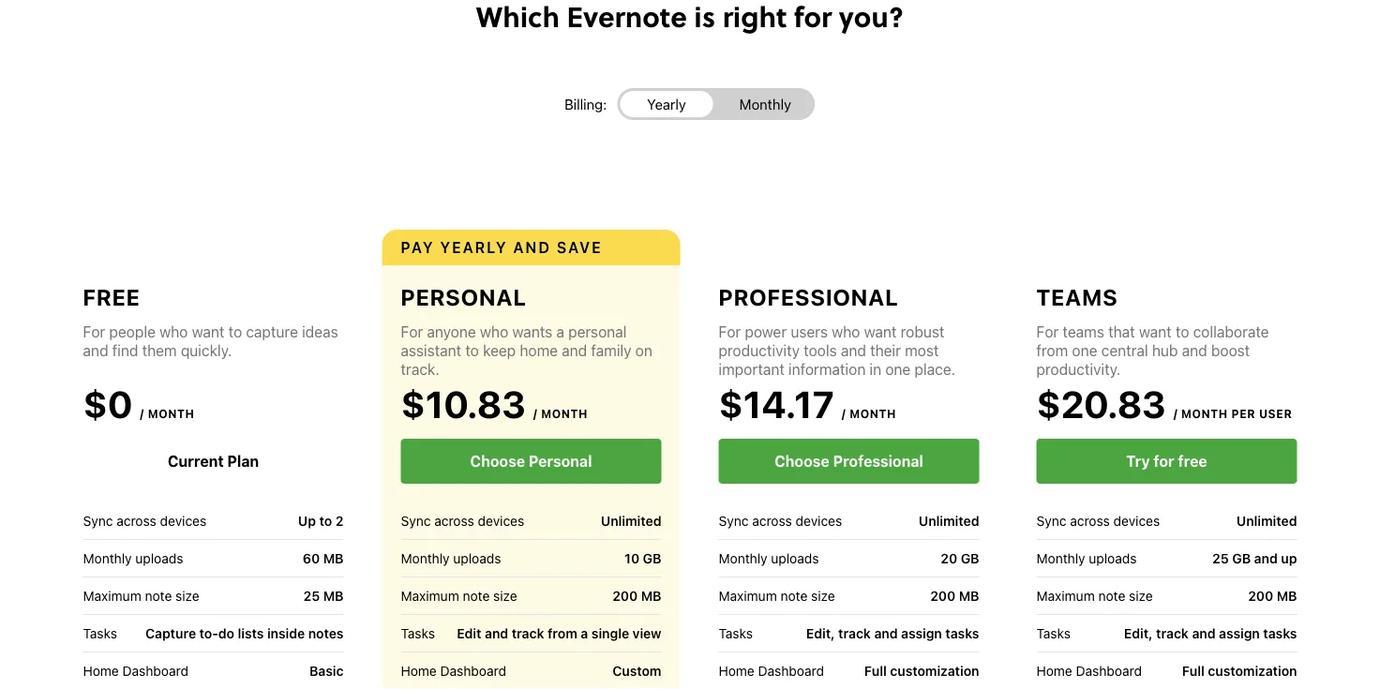 Task type: vqa. For each thing, say whether or not it's contained in the screenshot.


Task type: describe. For each thing, give the bounding box(es) containing it.
$20.83 / month per user
[[1037, 382, 1293, 426]]

and inside the for anyone who wants a personal assistant to keep home and family on track.
[[562, 342, 587, 360]]

60 mb
[[303, 551, 344, 566]]

for people who want to capture ideas and find them quickly.
[[83, 323, 338, 360]]

$0
[[83, 382, 133, 426]]

$14.17
[[719, 382, 835, 426]]

size for 60 mb
[[176, 588, 199, 604]]

home dashboard for 25 gb and up
[[1037, 663, 1142, 679]]

edit
[[457, 626, 482, 641]]

maximum for 10 gb
[[401, 588, 459, 604]]

/ for $14.17
[[842, 407, 846, 420]]

monthly uploads for 60 mb
[[83, 551, 183, 566]]

customization for 20
[[890, 663, 980, 679]]

teams
[[1037, 284, 1118, 310]]

pay
[[401, 239, 435, 257]]

capture to-do lists inside notes
[[145, 626, 344, 641]]

in
[[870, 361, 882, 378]]

sync across devices for 10
[[401, 513, 524, 529]]

information
[[789, 361, 866, 378]]

keep
[[483, 342, 516, 360]]

want inside for power users who want robust productivity tools and their most important information in one place.
[[864, 323, 897, 341]]

to-
[[199, 626, 218, 641]]

20 gb
[[941, 551, 980, 566]]

custom
[[613, 663, 662, 679]]

assign for 20
[[901, 626, 942, 641]]

them
[[142, 342, 177, 360]]

tasks for 20
[[719, 626, 753, 641]]

monthly for 10 gb
[[401, 551, 450, 566]]

want for free
[[192, 323, 225, 341]]

200 for 20
[[931, 588, 956, 604]]

productivity
[[719, 342, 800, 360]]

note for 20 gb
[[781, 588, 808, 604]]

teams
[[1063, 323, 1105, 341]]

monthly uploads for 25 gb and up
[[1037, 551, 1137, 566]]

basic
[[310, 663, 344, 679]]

maximum for 25 gb and up
[[1037, 588, 1095, 604]]

on
[[636, 342, 653, 360]]

collaborate
[[1194, 323, 1269, 341]]

$10.83 / month
[[401, 382, 588, 426]]

capture
[[145, 626, 196, 641]]

hub
[[1153, 342, 1178, 360]]

tasks for 25 gb and up
[[1264, 626, 1298, 641]]

full for 25
[[1182, 663, 1205, 679]]

size for 25 gb and up
[[1129, 588, 1153, 604]]

productivity.
[[1037, 361, 1121, 378]]

choose professional
[[775, 453, 924, 470]]

25 gb and up
[[1213, 551, 1298, 566]]

place.
[[915, 361, 956, 378]]

choose personal button
[[401, 439, 662, 484]]

personal
[[529, 453, 592, 470]]

devices for 25 gb and up
[[1114, 513, 1160, 529]]

free
[[1178, 453, 1208, 470]]

their
[[870, 342, 901, 360]]

devices for 10 gb
[[478, 513, 524, 529]]

edit, for 20 gb
[[806, 626, 835, 641]]

to inside the for people who want to capture ideas and find them quickly.
[[229, 323, 242, 341]]

for teams that want to collaborate from one central hub and boost productivity.
[[1037, 323, 1269, 378]]

view
[[633, 626, 662, 641]]

mb for 20 gb
[[959, 588, 980, 604]]

mb for 60 mb
[[323, 588, 344, 604]]

unlimited for 10 gb
[[601, 513, 662, 529]]

current plan
[[168, 453, 259, 470]]

anyone
[[427, 323, 476, 341]]

to inside the for anyone who wants a personal assistant to keep home and family on track.
[[466, 342, 479, 360]]

current
[[168, 453, 224, 470]]

for anyone who wants a personal assistant to keep home and family on track.
[[401, 323, 653, 378]]

people
[[109, 323, 156, 341]]

home dashboard for 10 gb
[[401, 663, 506, 679]]

dashboard for 25 gb and up
[[1076, 663, 1142, 679]]

and inside for power users who want robust productivity tools and their most important information in one place.
[[841, 342, 867, 360]]

edit, track and assign tasks for 20
[[806, 626, 980, 641]]

sync for 60 mb
[[83, 513, 113, 529]]

from inside for teams that want to collaborate from one central hub and boost productivity.
[[1037, 342, 1069, 360]]

200 mb for 20 gb
[[931, 588, 980, 604]]

month for $10.83
[[541, 407, 588, 420]]

uploads for 25 gb and up
[[1089, 551, 1137, 566]]

unlimited for 20 gb
[[919, 513, 980, 529]]

boost
[[1212, 342, 1250, 360]]

home for 60
[[83, 663, 119, 679]]

robust
[[901, 323, 945, 341]]

power
[[745, 323, 787, 341]]

choose professional button
[[719, 439, 980, 484]]

lists
[[238, 626, 264, 641]]

plan
[[227, 453, 259, 470]]

10
[[625, 551, 640, 566]]

monthly uploads for 10 gb
[[401, 551, 501, 566]]

choose personal
[[470, 453, 592, 470]]

200 mb for 10 gb
[[613, 588, 662, 604]]

yearly
[[647, 96, 686, 112]]

$14.17 / month
[[719, 382, 897, 426]]

edit and track from a single view
[[457, 626, 662, 641]]

pay yearly and save
[[401, 239, 603, 257]]

professional
[[719, 284, 899, 310]]

to inside for teams that want to collaborate from one central hub and boost productivity.
[[1176, 323, 1190, 341]]

/ for $20.83
[[1174, 407, 1178, 420]]

and
[[513, 239, 551, 257]]

most
[[905, 342, 939, 360]]

sync across devices for 25
[[1037, 513, 1160, 529]]

home
[[520, 342, 558, 360]]

find
[[112, 342, 138, 360]]

important
[[719, 361, 785, 378]]

professional
[[833, 453, 924, 470]]

and inside the for people who want to capture ideas and find them quickly.
[[83, 342, 108, 360]]

try for free
[[1127, 453, 1208, 470]]

dashboard for 20 gb
[[758, 663, 824, 679]]

track for 25
[[1157, 626, 1189, 641]]

note for 60 mb
[[145, 588, 172, 604]]

$20.83
[[1037, 382, 1166, 426]]

maximum note size for 10
[[401, 588, 517, 604]]

20
[[941, 551, 958, 566]]

billing:
[[565, 96, 607, 112]]

for for professional
[[719, 323, 741, 341]]

60
[[303, 551, 320, 566]]

try
[[1127, 453, 1150, 470]]

up
[[1282, 551, 1298, 566]]

for for personal
[[401, 323, 423, 341]]

tasks for 25
[[1037, 626, 1071, 641]]

up to 2
[[298, 513, 344, 529]]

200 for 10
[[613, 588, 638, 604]]

0 horizontal spatial from
[[548, 626, 578, 641]]

a for tasks
[[581, 626, 588, 641]]

dashboard for 60 mb
[[122, 663, 188, 679]]

choose for choose professional
[[775, 453, 830, 470]]

who for personal
[[480, 323, 509, 341]]

do
[[218, 626, 235, 641]]

across for 20
[[752, 513, 792, 529]]

tools
[[804, 342, 837, 360]]

that
[[1109, 323, 1135, 341]]



Task type: locate. For each thing, give the bounding box(es) containing it.
10 gb
[[625, 551, 662, 566]]

a for personal
[[557, 323, 565, 341]]

1 horizontal spatial choose
[[775, 453, 830, 470]]

tasks
[[946, 626, 980, 641], [1264, 626, 1298, 641]]

free
[[83, 284, 140, 310]]

month down in at right
[[850, 407, 897, 420]]

2 monthly uploads from the left
[[401, 551, 501, 566]]

0 horizontal spatial one
[[886, 361, 911, 378]]

0 horizontal spatial 200 mb
[[613, 588, 662, 604]]

maximum note size for 60
[[83, 588, 199, 604]]

inside
[[267, 626, 305, 641]]

1 full from the left
[[865, 663, 887, 679]]

want for teams
[[1139, 323, 1172, 341]]

up
[[298, 513, 316, 529]]

sync for 25 gb and up
[[1037, 513, 1067, 529]]

3 month from the left
[[850, 407, 897, 420]]

devices for 20 gb
[[796, 513, 842, 529]]

0 horizontal spatial customization
[[890, 663, 980, 679]]

2 assign from the left
[[1219, 626, 1260, 641]]

1 horizontal spatial full customization
[[1182, 663, 1298, 679]]

3 uploads from the left
[[771, 551, 819, 566]]

try for free button
[[1037, 439, 1298, 484]]

maximum
[[83, 588, 141, 604], [401, 588, 459, 604], [719, 588, 777, 604], [1037, 588, 1095, 604]]

2 horizontal spatial track
[[1157, 626, 1189, 641]]

assign for 25
[[1219, 626, 1260, 641]]

tasks down 20 gb on the right bottom of the page
[[946, 626, 980, 641]]

1 horizontal spatial a
[[581, 626, 588, 641]]

3 gb from the left
[[1233, 551, 1251, 566]]

1 full customization from the left
[[865, 663, 980, 679]]

one down teams
[[1072, 342, 1098, 360]]

across for 10
[[434, 513, 474, 529]]

choose
[[470, 453, 525, 470], [775, 453, 830, 470]]

0 horizontal spatial tasks
[[946, 626, 980, 641]]

gb right 20
[[961, 551, 980, 566]]

4 size from the left
[[1129, 588, 1153, 604]]

0 horizontal spatial gb
[[643, 551, 662, 566]]

/ right $0
[[140, 407, 144, 420]]

$0 / month
[[83, 382, 195, 426]]

sync across devices for 20
[[719, 513, 842, 529]]

2 home dashboard from the left
[[401, 663, 506, 679]]

who inside the for anyone who wants a personal assistant to keep home and family on track.
[[480, 323, 509, 341]]

from
[[1037, 342, 1069, 360], [548, 626, 578, 641]]

1 tasks from the left
[[83, 626, 117, 641]]

2 unlimited from the left
[[919, 513, 980, 529]]

4 across from the left
[[1070, 513, 1110, 529]]

1 assign from the left
[[901, 626, 942, 641]]

note for 25 gb and up
[[1099, 588, 1126, 604]]

200 mb down 20 gb on the right bottom of the page
[[931, 588, 980, 604]]

/ inside $10.83 / month
[[534, 407, 538, 420]]

1 / from the left
[[140, 407, 144, 420]]

who for free
[[160, 323, 188, 341]]

25 for 25 mb
[[304, 588, 320, 604]]

devices
[[160, 513, 207, 529], [478, 513, 524, 529], [796, 513, 842, 529], [1114, 513, 1160, 529]]

gb for 10
[[643, 551, 662, 566]]

0 horizontal spatial want
[[192, 323, 225, 341]]

month up current at the bottom
[[148, 407, 195, 420]]

2 200 from the left
[[931, 588, 956, 604]]

4 maximum note size from the left
[[1037, 588, 1153, 604]]

gb left up
[[1233, 551, 1251, 566]]

a right wants on the left top
[[557, 323, 565, 341]]

1 horizontal spatial gb
[[961, 551, 980, 566]]

uploads for 60 mb
[[135, 551, 183, 566]]

0 vertical spatial from
[[1037, 342, 1069, 360]]

month inside $0 / month
[[148, 407, 195, 420]]

2 uploads from the left
[[453, 551, 501, 566]]

devices down the choose professional
[[796, 513, 842, 529]]

unlimited for 25 gb and up
[[1237, 513, 1298, 529]]

central
[[1102, 342, 1149, 360]]

1 horizontal spatial customization
[[1208, 663, 1298, 679]]

sync for 20 gb
[[719, 513, 749, 529]]

1 gb from the left
[[643, 551, 662, 566]]

save
[[557, 239, 603, 257]]

devices down choose personal
[[478, 513, 524, 529]]

for inside the for people who want to capture ideas and find them quickly.
[[83, 323, 105, 341]]

3 monthly uploads from the left
[[719, 551, 819, 566]]

1 maximum from the left
[[83, 588, 141, 604]]

3 track from the left
[[1157, 626, 1189, 641]]

1 home from the left
[[83, 663, 119, 679]]

from up productivity.
[[1037, 342, 1069, 360]]

full customization for 25
[[1182, 663, 1298, 679]]

3 maximum from the left
[[719, 588, 777, 604]]

across for 25
[[1070, 513, 1110, 529]]

3 want from the left
[[1139, 323, 1172, 341]]

who inside for power users who want robust productivity tools and their most important information in one place.
[[832, 323, 860, 341]]

1 dashboard from the left
[[122, 663, 188, 679]]

choose for choose personal
[[470, 453, 525, 470]]

one inside for power users who want robust productivity tools and their most important information in one place.
[[886, 361, 911, 378]]

want inside the for people who want to capture ideas and find them quickly.
[[192, 323, 225, 341]]

to left 2
[[319, 513, 332, 529]]

1 maximum note size from the left
[[83, 588, 199, 604]]

25
[[1213, 551, 1229, 566], [304, 588, 320, 604]]

25 mb
[[304, 588, 344, 604]]

users
[[791, 323, 828, 341]]

2 note from the left
[[463, 588, 490, 604]]

month inside $14.17 / month
[[850, 407, 897, 420]]

2 size from the left
[[493, 588, 517, 604]]

/ inside $14.17 / month
[[842, 407, 846, 420]]

3 devices from the left
[[796, 513, 842, 529]]

gb right the 10
[[643, 551, 662, 566]]

3 dashboard from the left
[[758, 663, 824, 679]]

2 horizontal spatial gb
[[1233, 551, 1251, 566]]

3 note from the left
[[781, 588, 808, 604]]

4 devices from the left
[[1114, 513, 1160, 529]]

sync across devices down the choose professional
[[719, 513, 842, 529]]

to up quickly.
[[229, 323, 242, 341]]

2 across from the left
[[434, 513, 474, 529]]

for up assistant
[[401, 323, 423, 341]]

edit, for 25 gb and up
[[1124, 626, 1153, 641]]

1 tasks from the left
[[946, 626, 980, 641]]

1 edit, track and assign tasks from the left
[[806, 626, 980, 641]]

tasks
[[83, 626, 117, 641], [401, 626, 435, 641], [719, 626, 753, 641], [1037, 626, 1071, 641]]

3 for from the left
[[719, 323, 741, 341]]

1 vertical spatial one
[[886, 361, 911, 378]]

2 200 mb from the left
[[931, 588, 980, 604]]

1 horizontal spatial full
[[1182, 663, 1205, 679]]

month for $20.83
[[1182, 407, 1228, 420]]

2 month from the left
[[541, 407, 588, 420]]

wants
[[512, 323, 553, 341]]

full
[[865, 663, 887, 679], [1182, 663, 1205, 679]]

yearly
[[440, 239, 508, 257]]

1 horizontal spatial edit, track and assign tasks
[[1124, 626, 1298, 641]]

for left teams
[[1037, 323, 1059, 341]]

2 maximum from the left
[[401, 588, 459, 604]]

0 vertical spatial one
[[1072, 342, 1098, 360]]

size for 10 gb
[[493, 588, 517, 604]]

a left single
[[581, 626, 588, 641]]

1 who from the left
[[160, 323, 188, 341]]

monthly for 60 mb
[[83, 551, 132, 566]]

full customization for 20
[[865, 663, 980, 679]]

3 sync across devices from the left
[[719, 513, 842, 529]]

0 horizontal spatial 200
[[613, 588, 638, 604]]

4 home dashboard from the left
[[1037, 663, 1142, 679]]

2 horizontal spatial 200
[[1249, 588, 1274, 604]]

1 across from the left
[[116, 513, 156, 529]]

1 vertical spatial 25
[[304, 588, 320, 604]]

/ down information
[[842, 407, 846, 420]]

/ up try for free
[[1174, 407, 1178, 420]]

for left people
[[83, 323, 105, 341]]

3 home dashboard from the left
[[719, 663, 824, 679]]

1 for from the left
[[83, 323, 105, 341]]

for for teams
[[1037, 323, 1059, 341]]

for
[[83, 323, 105, 341], [401, 323, 423, 341], [719, 323, 741, 341], [1037, 323, 1059, 341]]

assign down 25 gb and up
[[1219, 626, 1260, 641]]

across for 60
[[116, 513, 156, 529]]

0 horizontal spatial assign
[[901, 626, 942, 641]]

4 / from the left
[[1174, 407, 1178, 420]]

1 monthly uploads from the left
[[83, 551, 183, 566]]

home dashboard for 20 gb
[[719, 663, 824, 679]]

0 horizontal spatial edit,
[[806, 626, 835, 641]]

25 left up
[[1213, 551, 1229, 566]]

4 dashboard from the left
[[1076, 663, 1142, 679]]

tasks for 60
[[83, 626, 117, 641]]

unlimited up the 10
[[601, 513, 662, 529]]

dashboard for 10 gb
[[440, 663, 506, 679]]

home for 10
[[401, 663, 437, 679]]

home
[[83, 663, 119, 679], [401, 663, 437, 679], [719, 663, 755, 679], [1037, 663, 1073, 679]]

3 size from the left
[[811, 588, 835, 604]]

personal
[[401, 284, 527, 310]]

sync for 10 gb
[[401, 513, 431, 529]]

assign
[[901, 626, 942, 641], [1219, 626, 1260, 641]]

0 vertical spatial a
[[557, 323, 565, 341]]

1 customization from the left
[[890, 663, 980, 679]]

2 / from the left
[[534, 407, 538, 420]]

customization for 25
[[1208, 663, 1298, 679]]

devices for 60 mb
[[160, 513, 207, 529]]

maximum note size for 25
[[1037, 588, 1153, 604]]

3 tasks from the left
[[719, 626, 753, 641]]

and
[[83, 342, 108, 360], [562, 342, 587, 360], [841, 342, 867, 360], [1182, 342, 1208, 360], [1255, 551, 1278, 566], [485, 626, 508, 641], [875, 626, 898, 641], [1193, 626, 1216, 641]]

4 home from the left
[[1037, 663, 1073, 679]]

1 horizontal spatial unlimited
[[919, 513, 980, 529]]

200 for 25
[[1249, 588, 1274, 604]]

2 edit, from the left
[[1124, 626, 1153, 641]]

month left 'per'
[[1182, 407, 1228, 420]]

4 tasks from the left
[[1037, 626, 1071, 641]]

0 horizontal spatial full customization
[[865, 663, 980, 679]]

2 maximum note size from the left
[[401, 588, 517, 604]]

1 200 from the left
[[613, 588, 638, 604]]

from left single
[[548, 626, 578, 641]]

size for 20 gb
[[811, 588, 835, 604]]

0 horizontal spatial track
[[512, 626, 544, 641]]

1 vertical spatial a
[[581, 626, 588, 641]]

200 mb
[[613, 588, 662, 604], [931, 588, 980, 604], [1249, 588, 1298, 604]]

personal
[[568, 323, 627, 341]]

month for $14.17
[[850, 407, 897, 420]]

edit, track and assign tasks for 25
[[1124, 626, 1298, 641]]

who inside the for people who want to capture ideas and find them quickly.
[[160, 323, 188, 341]]

3 sync from the left
[[719, 513, 749, 529]]

2 full from the left
[[1182, 663, 1205, 679]]

monthly uploads for 20 gb
[[719, 551, 819, 566]]

1 sync across devices from the left
[[83, 513, 207, 529]]

who up keep
[[480, 323, 509, 341]]

200 down the 10
[[613, 588, 638, 604]]

1 horizontal spatial 200
[[931, 588, 956, 604]]

3 / from the left
[[842, 407, 846, 420]]

uploads for 20 gb
[[771, 551, 819, 566]]

0 horizontal spatial a
[[557, 323, 565, 341]]

2 choose from the left
[[775, 453, 830, 470]]

mb down up
[[1277, 588, 1298, 604]]

maximum for 20 gb
[[719, 588, 777, 604]]

month inside $20.83 / month per user
[[1182, 407, 1228, 420]]

track.
[[401, 361, 440, 378]]

want up their at the right of page
[[864, 323, 897, 341]]

0 horizontal spatial unlimited
[[601, 513, 662, 529]]

month up personal
[[541, 407, 588, 420]]

monthly for 25 gb and up
[[1037, 551, 1086, 566]]

note
[[145, 588, 172, 604], [463, 588, 490, 604], [781, 588, 808, 604], [1099, 588, 1126, 604]]

a
[[557, 323, 565, 341], [581, 626, 588, 641]]

2
[[336, 513, 344, 529]]

3 200 from the left
[[1249, 588, 1274, 604]]

capture
[[246, 323, 298, 341]]

family
[[591, 342, 632, 360]]

gb for 20
[[961, 551, 980, 566]]

uploads for 10 gb
[[453, 551, 501, 566]]

sync across devices down try
[[1037, 513, 1160, 529]]

1 horizontal spatial 200 mb
[[931, 588, 980, 604]]

/ inside $20.83 / month per user
[[1174, 407, 1178, 420]]

mb for 25 gb and up
[[1277, 588, 1298, 604]]

who up tools
[[832, 323, 860, 341]]

3 across from the left
[[752, 513, 792, 529]]

2 tasks from the left
[[1264, 626, 1298, 641]]

for inside for teams that want to collaborate from one central hub and boost productivity.
[[1037, 323, 1059, 341]]

for inside for power users who want robust productivity tools and their most important information in one place.
[[719, 323, 741, 341]]

1 horizontal spatial edit,
[[1124, 626, 1153, 641]]

for up productivity
[[719, 323, 741, 341]]

want up quickly.
[[192, 323, 225, 341]]

1 horizontal spatial tasks
[[1264, 626, 1298, 641]]

uploads
[[135, 551, 183, 566], [453, 551, 501, 566], [771, 551, 819, 566], [1089, 551, 1137, 566]]

/ up choose personal button
[[534, 407, 538, 420]]

2 horizontal spatial 200 mb
[[1249, 588, 1298, 604]]

4 uploads from the left
[[1089, 551, 1137, 566]]

per
[[1232, 407, 1256, 420]]

4 sync from the left
[[1037, 513, 1067, 529]]

3 unlimited from the left
[[1237, 513, 1298, 529]]

3 maximum note size from the left
[[719, 588, 835, 604]]

edit, track and assign tasks
[[806, 626, 980, 641], [1124, 626, 1298, 641]]

across
[[116, 513, 156, 529], [434, 513, 474, 529], [752, 513, 792, 529], [1070, 513, 1110, 529]]

devices down current at the bottom
[[160, 513, 207, 529]]

2 want from the left
[[864, 323, 897, 341]]

2 dashboard from the left
[[440, 663, 506, 679]]

to left keep
[[466, 342, 479, 360]]

a inside the for anyone who wants a personal assistant to keep home and family on track.
[[557, 323, 565, 341]]

2 gb from the left
[[961, 551, 980, 566]]

4 note from the left
[[1099, 588, 1126, 604]]

2 horizontal spatial want
[[1139, 323, 1172, 341]]

want up hub on the right
[[1139, 323, 1172, 341]]

2 home from the left
[[401, 663, 437, 679]]

2 track from the left
[[839, 626, 871, 641]]

4 maximum from the left
[[1037, 588, 1095, 604]]

1 track from the left
[[512, 626, 544, 641]]

quickly.
[[181, 342, 232, 360]]

and inside for teams that want to collaborate from one central hub and boost productivity.
[[1182, 342, 1208, 360]]

3 home from the left
[[719, 663, 755, 679]]

4 monthly uploads from the left
[[1037, 551, 1137, 566]]

1 horizontal spatial want
[[864, 323, 897, 341]]

month for $0
[[148, 407, 195, 420]]

2 for from the left
[[401, 323, 423, 341]]

one right in at right
[[886, 361, 911, 378]]

200 down 20
[[931, 588, 956, 604]]

4 for from the left
[[1037, 323, 1059, 341]]

mb up view
[[641, 588, 662, 604]]

2 horizontal spatial unlimited
[[1237, 513, 1298, 529]]

size
[[176, 588, 199, 604], [493, 588, 517, 604], [811, 588, 835, 604], [1129, 588, 1153, 604]]

for power users who want robust productivity tools and their most important information in one place.
[[719, 323, 956, 378]]

assistant
[[401, 342, 462, 360]]

mb up notes
[[323, 588, 344, 604]]

to up hub on the right
[[1176, 323, 1190, 341]]

0 horizontal spatial edit, track and assign tasks
[[806, 626, 980, 641]]

home for 20
[[719, 663, 755, 679]]

assign down 20
[[901, 626, 942, 641]]

1 sync from the left
[[83, 513, 113, 529]]

1 horizontal spatial one
[[1072, 342, 1098, 360]]

1 vertical spatial from
[[548, 626, 578, 641]]

single
[[592, 626, 629, 641]]

2 tasks from the left
[[401, 626, 435, 641]]

who up them
[[160, 323, 188, 341]]

1 want from the left
[[192, 323, 225, 341]]

sync across devices for 60
[[83, 513, 207, 529]]

0 horizontal spatial 25
[[304, 588, 320, 604]]

note for 10 gb
[[463, 588, 490, 604]]

customization
[[890, 663, 980, 679], [1208, 663, 1298, 679]]

2 sync across devices from the left
[[401, 513, 524, 529]]

200 mb for 25 gb and up
[[1249, 588, 1298, 604]]

2 horizontal spatial who
[[832, 323, 860, 341]]

4 month from the left
[[1182, 407, 1228, 420]]

gb
[[643, 551, 662, 566], [961, 551, 980, 566], [1233, 551, 1251, 566]]

1 note from the left
[[145, 588, 172, 604]]

0 vertical spatial 25
[[1213, 551, 1229, 566]]

track for 20
[[839, 626, 871, 641]]

one inside for teams that want to collaborate from one central hub and boost productivity.
[[1072, 342, 1098, 360]]

notes
[[308, 626, 344, 641]]

gb for 25
[[1233, 551, 1251, 566]]

2 customization from the left
[[1208, 663, 1298, 679]]

monthly
[[740, 96, 792, 112], [83, 551, 132, 566], [401, 551, 450, 566], [719, 551, 768, 566], [1037, 551, 1086, 566]]

25 for 25 gb and up
[[1213, 551, 1229, 566]]

choose down $10.83 / month
[[470, 453, 525, 470]]

maximum for 60 mb
[[83, 588, 141, 604]]

1 edit, from the left
[[806, 626, 835, 641]]

maximum note size for 20
[[719, 588, 835, 604]]

tasks for 20 gb
[[946, 626, 980, 641]]

0 horizontal spatial full
[[865, 663, 887, 679]]

1 home dashboard from the left
[[83, 663, 188, 679]]

25 down 60
[[304, 588, 320, 604]]

unlimited up 25 gb and up
[[1237, 513, 1298, 529]]

/ for $0
[[140, 407, 144, 420]]

full for 20
[[865, 663, 887, 679]]

/ inside $0 / month
[[140, 407, 144, 420]]

2 devices from the left
[[478, 513, 524, 529]]

1 horizontal spatial 25
[[1213, 551, 1229, 566]]

sync across devices down choose personal
[[401, 513, 524, 529]]

choose down $14.17 / month
[[775, 453, 830, 470]]

devices down try
[[1114, 513, 1160, 529]]

ideas
[[302, 323, 338, 341]]

edit,
[[806, 626, 835, 641], [1124, 626, 1153, 641]]

user
[[1259, 407, 1293, 420]]

tasks down up
[[1264, 626, 1298, 641]]

monthly uploads
[[83, 551, 183, 566], [401, 551, 501, 566], [719, 551, 819, 566], [1037, 551, 1137, 566]]

200 mb down the 10
[[613, 588, 662, 604]]

home dashboard
[[83, 663, 188, 679], [401, 663, 506, 679], [719, 663, 824, 679], [1037, 663, 1142, 679]]

/ for $10.83
[[534, 407, 538, 420]]

for inside the for anyone who wants a personal assistant to keep home and family on track.
[[401, 323, 423, 341]]

$10.83
[[401, 382, 526, 426]]

want
[[192, 323, 225, 341], [864, 323, 897, 341], [1139, 323, 1172, 341]]

1 horizontal spatial from
[[1037, 342, 1069, 360]]

tasks for 10
[[401, 626, 435, 641]]

200 down 25 gb and up
[[1249, 588, 1274, 604]]

home dashboard for 60 mb
[[83, 663, 188, 679]]

mb right 60
[[323, 551, 344, 566]]

dashboard
[[122, 663, 188, 679], [440, 663, 506, 679], [758, 663, 824, 679], [1076, 663, 1142, 679]]

1 horizontal spatial assign
[[1219, 626, 1260, 641]]

unlimited up 20
[[919, 513, 980, 529]]

sync
[[83, 513, 113, 529], [401, 513, 431, 529], [719, 513, 749, 529], [1037, 513, 1067, 529]]

1 200 mb from the left
[[613, 588, 662, 604]]

4 sync across devices from the left
[[1037, 513, 1160, 529]]

1 size from the left
[[176, 588, 199, 604]]

for for free
[[83, 323, 105, 341]]

2 full customization from the left
[[1182, 663, 1298, 679]]

2 edit, track and assign tasks from the left
[[1124, 626, 1298, 641]]

mb for 10 gb
[[641, 588, 662, 604]]

0 horizontal spatial choose
[[470, 453, 525, 470]]

for
[[1154, 453, 1175, 470]]

current plan button
[[83, 439, 344, 484]]

3 200 mb from the left
[[1249, 588, 1298, 604]]

mb down 20 gb on the right bottom of the page
[[959, 588, 980, 604]]

1 horizontal spatial track
[[839, 626, 871, 641]]

want inside for teams that want to collaborate from one central hub and boost productivity.
[[1139, 323, 1172, 341]]

1 uploads from the left
[[135, 551, 183, 566]]

200 mb down up
[[1249, 588, 1298, 604]]

0 horizontal spatial who
[[160, 323, 188, 341]]

sync across devices down current at the bottom
[[83, 513, 207, 529]]

home for 25
[[1037, 663, 1073, 679]]

sync across devices
[[83, 513, 207, 529], [401, 513, 524, 529], [719, 513, 842, 529], [1037, 513, 1160, 529]]

1 horizontal spatial who
[[480, 323, 509, 341]]

2 sync from the left
[[401, 513, 431, 529]]

full customization
[[865, 663, 980, 679], [1182, 663, 1298, 679]]

month inside $10.83 / month
[[541, 407, 588, 420]]

1 unlimited from the left
[[601, 513, 662, 529]]



